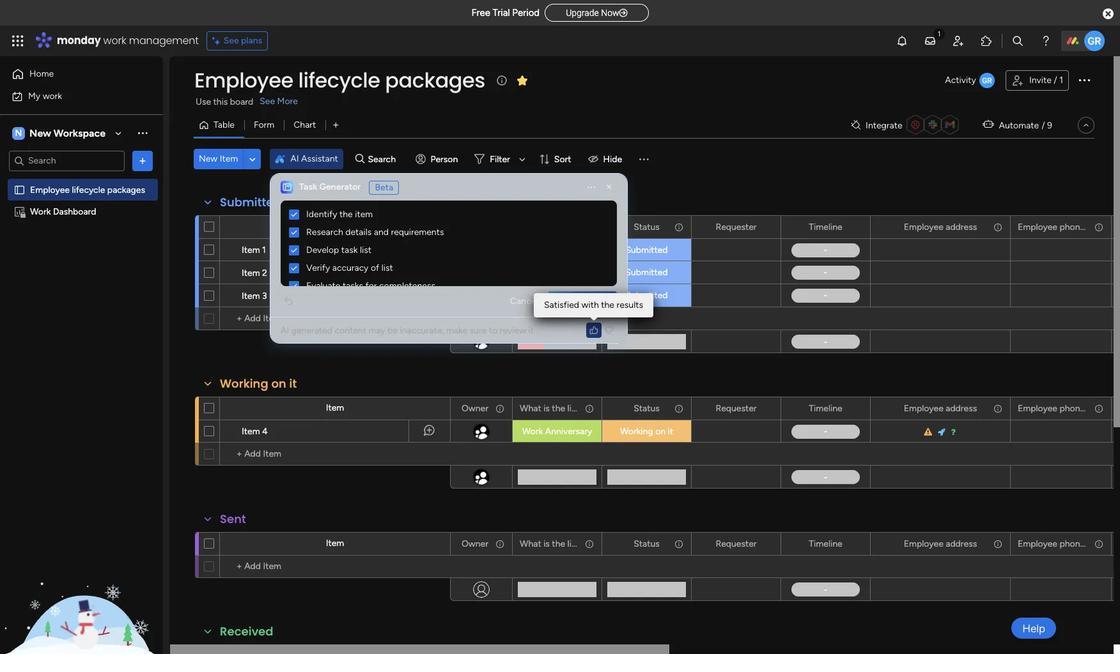 Task type: vqa. For each thing, say whether or not it's contained in the screenshot.
the What is the life event? corresponding to 2nd What is the life event? field from the bottom
yes



Task type: locate. For each thing, give the bounding box(es) containing it.
the inside field
[[340, 209, 353, 220]]

greg robinson image
[[1085, 31, 1105, 51]]

1 timeline field from the top
[[806, 220, 846, 234]]

timeline field for submitted
[[806, 220, 846, 234]]

1 vertical spatial owner
[[462, 539, 489, 550]]

1 vertical spatial /
[[1042, 120, 1045, 131]]

apps image
[[980, 35, 993, 47]]

1 phone from the top
[[1060, 222, 1085, 232]]

1 employee phone number from the top
[[1018, 222, 1118, 232]]

Timeline field
[[806, 220, 846, 234], [806, 402, 846, 416], [806, 538, 846, 552]]

add items button
[[548, 292, 617, 312]]

on inside "field"
[[271, 376, 286, 392]]

2 vertical spatial employee phone number
[[1018, 539, 1118, 550]]

employee address for sent
[[904, 539, 977, 550]]

0 vertical spatial status field
[[631, 220, 663, 234]]

free
[[472, 7, 490, 19]]

work dashboard
[[30, 206, 96, 217]]

family illness
[[531, 290, 584, 301]]

1 horizontal spatial work
[[522, 427, 543, 437]]

cancel button
[[505, 292, 543, 312]]

Identify the item field
[[303, 207, 611, 223]]

public board image
[[13, 184, 26, 196]]

1 vertical spatial + add item text field
[[226, 560, 444, 575]]

1 vertical spatial ai
[[281, 325, 289, 336]]

the
[[340, 209, 353, 220], [601, 300, 615, 311], [552, 403, 565, 414], [552, 539, 565, 550]]

employee address
[[904, 222, 977, 232], [904, 403, 977, 414], [904, 539, 977, 550]]

menu image right hide
[[638, 153, 651, 166]]

0 vertical spatial employee phone number
[[1018, 222, 1118, 232]]

1 vertical spatial status field
[[631, 402, 663, 416]]

unsatisfied with the results image
[[604, 326, 615, 336]]

menu image
[[638, 153, 651, 166], [586, 182, 597, 193]]

2 vertical spatial address
[[946, 539, 977, 550]]

research details and requirements
[[306, 227, 444, 238]]

identify the item
[[306, 209, 373, 220]]

requester field for submitted
[[713, 220, 760, 234]]

Requester field
[[713, 220, 760, 234], [713, 402, 760, 416], [713, 538, 760, 552]]

0 horizontal spatial menu image
[[586, 182, 597, 193]]

Owner field
[[459, 402, 492, 416], [459, 538, 492, 552]]

/ right invite on the right
[[1054, 75, 1058, 86]]

2 vertical spatial requester
[[716, 539, 757, 550]]

ai assistant
[[291, 153, 338, 164]]

2 horizontal spatial it
[[668, 427, 674, 437]]

1 vertical spatial employee lifecycle packages
[[30, 185, 145, 195]]

warning image
[[924, 429, 934, 437]]

details
[[346, 227, 372, 238]]

1 vertical spatial is
[[544, 539, 550, 550]]

3 address from the top
[[946, 539, 977, 550]]

Employee address field
[[901, 220, 981, 234], [901, 402, 981, 416], [901, 538, 981, 552]]

person
[[431, 154, 458, 165]]

0 vertical spatial on
[[271, 376, 286, 392]]

work for work dashboard
[[30, 206, 51, 217]]

n
[[15, 128, 22, 138]]

1 requester from the top
[[716, 222, 757, 232]]

2 what from the top
[[520, 539, 542, 550]]

1 vertical spatial number
[[1088, 403, 1118, 414]]

2 vertical spatial phone
[[1060, 539, 1085, 550]]

/ inside button
[[1054, 75, 1058, 86]]

1 vertical spatial owner field
[[459, 538, 492, 552]]

1 vertical spatial packages
[[107, 185, 145, 195]]

1 horizontal spatial it
[[529, 325, 534, 336]]

work for work anniversary
[[522, 427, 543, 437]]

1 right invite on the right
[[1060, 75, 1064, 86]]

0 vertical spatial /
[[1054, 75, 1058, 86]]

1
[[1060, 75, 1064, 86], [262, 245, 266, 256]]

list right of
[[382, 263, 393, 274]]

1 vertical spatial what is the life event?
[[520, 539, 609, 550]]

1 horizontal spatial menu image
[[638, 153, 651, 166]]

lifecycle up add view image
[[298, 66, 380, 95]]

0 vertical spatial lifecycle
[[298, 66, 380, 95]]

new inside workspace selection element
[[29, 127, 51, 139]]

new for new item
[[199, 153, 218, 164]]

column information image for status
[[674, 539, 684, 550]]

0 vertical spatial owner
[[462, 403, 489, 414]]

1 vertical spatial timeline field
[[806, 402, 846, 416]]

2 vertical spatial number
[[1088, 539, 1118, 550]]

2 is from the top
[[544, 539, 550, 550]]

0 horizontal spatial column information image
[[585, 404, 595, 414]]

1 vertical spatial what is the life event? field
[[517, 538, 609, 552]]

inbox image
[[924, 35, 937, 47]]

2 requester field from the top
[[713, 402, 760, 416]]

0 vertical spatial employee phone number field
[[1015, 220, 1118, 234]]

3 status from the top
[[634, 539, 660, 550]]

list
[[360, 245, 372, 256], [382, 263, 393, 274]]

with
[[582, 300, 599, 311]]

1 vertical spatial 1
[[262, 245, 266, 256]]

1 vertical spatial work
[[43, 90, 62, 101]]

/
[[1054, 75, 1058, 86], [1042, 120, 1045, 131]]

this
[[213, 97, 228, 107]]

item 1
[[242, 245, 266, 256]]

beta
[[375, 182, 393, 193]]

2 vertical spatial timeline field
[[806, 538, 846, 552]]

3 requester field from the top
[[713, 538, 760, 552]]

0 horizontal spatial 1
[[262, 245, 266, 256]]

1 vertical spatial it
[[289, 376, 297, 392]]

1 horizontal spatial new
[[199, 153, 218, 164]]

1 vertical spatial timeline
[[809, 403, 843, 414]]

requester field for sent
[[713, 538, 760, 552]]

table button
[[194, 115, 244, 136]]

packages
[[385, 66, 485, 95], [107, 185, 145, 195]]

requester for sent
[[716, 539, 757, 550]]

1 is from the top
[[544, 403, 550, 414]]

1 vertical spatial list
[[382, 263, 393, 274]]

employee lifecycle packages
[[194, 66, 485, 95], [30, 185, 145, 195]]

+ Add Item text field
[[226, 447, 444, 462], [226, 560, 444, 575]]

1 vertical spatial lifecycle
[[72, 185, 105, 195]]

1 horizontal spatial column information image
[[674, 539, 684, 550]]

new down table 'button'
[[199, 153, 218, 164]]

life
[[568, 403, 580, 414], [568, 539, 580, 550]]

0 vertical spatial employee lifecycle packages
[[194, 66, 485, 95]]

2 what is the life event? field from the top
[[517, 538, 609, 552]]

may
[[369, 325, 385, 336]]

2 vertical spatial employee address
[[904, 539, 977, 550]]

event?
[[582, 403, 609, 414], [582, 539, 609, 550]]

assistant
[[301, 153, 338, 164]]

form
[[254, 120, 275, 130]]

1 vertical spatial see
[[260, 96, 275, 107]]

1 owner from the top
[[462, 403, 489, 414]]

workspace selection element
[[12, 126, 107, 141]]

2 what is the life event? from the top
[[520, 539, 609, 550]]

0 vertical spatial 1
[[1060, 75, 1064, 86]]

sort
[[554, 154, 572, 165]]

0 vertical spatial timeline field
[[806, 220, 846, 234]]

list box containing employee lifecycle packages
[[0, 177, 163, 395]]

1 requester field from the top
[[713, 220, 760, 234]]

1 vertical spatial employee address field
[[901, 402, 981, 416]]

dapulse rightstroke image
[[619, 8, 628, 18]]

satisfied with the results image
[[589, 326, 599, 336]]

content
[[335, 325, 366, 336]]

1 horizontal spatial packages
[[385, 66, 485, 95]]

home
[[29, 68, 54, 79]]

options image
[[1094, 216, 1103, 238], [584, 398, 593, 420], [993, 398, 1002, 420], [494, 534, 503, 555], [993, 534, 1002, 555], [1094, 534, 1103, 555]]

address
[[946, 222, 977, 232], [946, 403, 977, 414], [946, 539, 977, 550]]

0 horizontal spatial work
[[43, 90, 62, 101]]

0 vertical spatial what
[[520, 403, 542, 414]]

task
[[299, 182, 317, 193]]

work
[[30, 206, 51, 217], [522, 427, 543, 437]]

requester
[[716, 222, 757, 232], [716, 403, 757, 414], [716, 539, 757, 550]]

dapulse integrations image
[[851, 121, 861, 130]]

What is the life event? field
[[517, 402, 609, 416], [517, 538, 609, 552]]

work right my
[[43, 90, 62, 101]]

1 vertical spatial work
[[522, 427, 543, 437]]

0 vertical spatial requester field
[[713, 220, 760, 234]]

is
[[544, 403, 550, 414], [544, 539, 550, 550]]

0 horizontal spatial new
[[29, 127, 51, 139]]

0 vertical spatial is
[[544, 403, 550, 414]]

ai inside button
[[291, 153, 299, 164]]

2 + add item text field from the top
[[226, 560, 444, 575]]

column information image
[[585, 404, 595, 414], [993, 404, 1003, 414], [674, 539, 684, 550]]

0 vertical spatial new
[[29, 127, 51, 139]]

menu image down hide "popup button"
[[586, 182, 597, 193]]

1 owner field from the top
[[459, 402, 492, 416]]

0 horizontal spatial it
[[289, 376, 297, 392]]

None field
[[303, 278, 611, 295]]

ai generated content may be inaccurate, make sure to review it
[[281, 325, 534, 336]]

1 event? from the top
[[582, 403, 609, 414]]

ai left generated
[[281, 325, 289, 336]]

1 employee address from the top
[[904, 222, 977, 232]]

0 vertical spatial list
[[360, 245, 372, 256]]

0 vertical spatial phone
[[1060, 222, 1085, 232]]

see left more
[[260, 96, 275, 107]]

0 vertical spatial menu image
[[638, 153, 651, 166]]

1 vertical spatial address
[[946, 403, 977, 414]]

on
[[271, 376, 286, 392], [656, 427, 666, 437]]

3
[[262, 291, 267, 302]]

what is the life event?
[[520, 403, 609, 414], [520, 539, 609, 550]]

work right monday
[[103, 33, 126, 48]]

1 horizontal spatial working
[[620, 427, 653, 437]]

Research details and requirements field
[[303, 224, 611, 241]]

invite
[[1030, 75, 1052, 86]]

0 vertical spatial timeline
[[809, 222, 843, 232]]

2 status field from the top
[[631, 402, 663, 416]]

work left anniversary
[[522, 427, 543, 437]]

0 vertical spatial what is the life event? field
[[517, 402, 609, 416]]

v2 search image
[[355, 152, 365, 166]]

0 vertical spatial number
[[1088, 222, 1118, 232]]

new inside button
[[199, 153, 218, 164]]

0 vertical spatial status
[[634, 222, 660, 232]]

0 vertical spatial owner field
[[459, 402, 492, 416]]

1 vertical spatial requester field
[[713, 402, 760, 416]]

3 status field from the top
[[631, 538, 663, 552]]

lottie animation image
[[0, 526, 163, 655]]

1 vertical spatial event?
[[582, 539, 609, 550]]

1 vertical spatial status
[[634, 403, 660, 414]]

0 vertical spatial work
[[103, 33, 126, 48]]

status for sent
[[634, 539, 660, 550]]

show board description image
[[494, 74, 510, 87]]

1 horizontal spatial on
[[656, 427, 666, 437]]

0 horizontal spatial lifecycle
[[72, 185, 105, 195]]

requester for submitted
[[716, 222, 757, 232]]

satisfied
[[544, 300, 579, 311]]

now
[[601, 8, 619, 18]]

3 phone from the top
[[1060, 539, 1085, 550]]

employee phone number for second "employee phone number" field from the bottom of the page
[[1018, 403, 1118, 414]]

see left plans
[[224, 35, 239, 46]]

0 vertical spatial life
[[568, 403, 580, 414]]

1 employee address field from the top
[[901, 220, 981, 234]]

0 vertical spatial working
[[220, 376, 268, 392]]

phone
[[1060, 222, 1085, 232], [1060, 403, 1085, 414], [1060, 539, 1085, 550]]

rocket image
[[938, 429, 947, 437]]

1 what is the life event? field from the top
[[517, 402, 609, 416]]

hide button
[[583, 149, 630, 169]]

0 vertical spatial address
[[946, 222, 977, 232]]

2 owner field from the top
[[459, 538, 492, 552]]

employee phone number
[[1018, 222, 1118, 232], [1018, 403, 1118, 414], [1018, 539, 1118, 550]]

lifecycle up dashboard
[[72, 185, 105, 195]]

work for my
[[43, 90, 62, 101]]

1 vertical spatial employee phone number
[[1018, 403, 1118, 414]]

new
[[29, 127, 51, 139], [199, 153, 218, 164]]

lifecycle
[[298, 66, 380, 95], [72, 185, 105, 195]]

ai assistant button
[[270, 149, 343, 169]]

Status field
[[631, 220, 663, 234], [631, 402, 663, 416], [631, 538, 663, 552]]

hide
[[603, 154, 622, 165]]

owner field for sent
[[459, 538, 492, 552]]

0 vertical spatial it
[[529, 325, 534, 336]]

3 employee address field from the top
[[901, 538, 981, 552]]

board
[[230, 97, 253, 107]]

1 horizontal spatial 1
[[1060, 75, 1064, 86]]

3 employee address from the top
[[904, 539, 977, 550]]

monday
[[57, 33, 101, 48]]

2 owner from the top
[[462, 539, 489, 550]]

Sent field
[[217, 512, 249, 528]]

0 horizontal spatial working
[[220, 376, 268, 392]]

/ for 9
[[1042, 120, 1045, 131]]

received
[[220, 624, 273, 640]]

3 employee phone number from the top
[[1018, 539, 1118, 550]]

1 vertical spatial on
[[656, 427, 666, 437]]

list box
[[0, 177, 163, 395]]

timeline
[[809, 222, 843, 232], [809, 403, 843, 414], [809, 539, 843, 550]]

employee phone number for third "employee phone number" field from the bottom of the page
[[1018, 222, 1118, 232]]

2 event? from the top
[[582, 539, 609, 550]]

work inside button
[[43, 90, 62, 101]]

1 vertical spatial new
[[199, 153, 218, 164]]

phone for second "employee phone number" field from the bottom of the page
[[1060, 403, 1085, 414]]

1 vertical spatial working
[[620, 427, 653, 437]]

work right private dashboard icon
[[30, 206, 51, 217]]

item
[[220, 153, 238, 164], [326, 221, 344, 232], [242, 245, 260, 256], [242, 268, 260, 279], [242, 291, 260, 302], [326, 403, 344, 414], [242, 427, 260, 437], [326, 539, 344, 549]]

research
[[306, 227, 343, 238]]

see
[[224, 35, 239, 46], [260, 96, 275, 107]]

/ left 9
[[1042, 120, 1045, 131]]

new right n
[[29, 127, 51, 139]]

2 life from the top
[[568, 539, 580, 550]]

upgrade now
[[566, 8, 619, 18]]

2 vertical spatial employee phone number field
[[1015, 538, 1118, 552]]

Employee phone number field
[[1015, 220, 1118, 234], [1015, 402, 1118, 416], [1015, 538, 1118, 552]]

collapse board header image
[[1081, 120, 1092, 130]]

0 vertical spatial requester
[[716, 222, 757, 232]]

integrate
[[866, 120, 903, 131]]

3 timeline field from the top
[[806, 538, 846, 552]]

1 what from the top
[[520, 403, 542, 414]]

0 vertical spatial see
[[224, 35, 239, 46]]

verify accuracy of list
[[306, 263, 393, 274]]

options image
[[1077, 72, 1092, 87], [136, 154, 149, 167], [673, 216, 682, 238], [993, 216, 1002, 238], [494, 398, 503, 420], [673, 398, 682, 420], [1094, 398, 1103, 420], [584, 534, 593, 555], [673, 534, 682, 555]]

1 horizontal spatial list
[[382, 263, 393, 274]]

0 vertical spatial ai
[[291, 153, 299, 164]]

1 address from the top
[[946, 222, 977, 232]]

/ for 1
[[1054, 75, 1058, 86]]

0 vertical spatial working on it
[[220, 376, 297, 392]]

list right 'task'
[[360, 245, 372, 256]]

1 vertical spatial employee phone number field
[[1015, 402, 1118, 416]]

3 timeline from the top
[[809, 539, 843, 550]]

2 employee phone number from the top
[[1018, 403, 1118, 414]]

1 horizontal spatial work
[[103, 33, 126, 48]]

owner for sent
[[462, 539, 489, 550]]

requirements
[[391, 227, 444, 238]]

column information image
[[674, 222, 684, 232], [993, 222, 1003, 232], [1094, 222, 1105, 232], [495, 404, 505, 414], [674, 404, 684, 414], [1094, 404, 1105, 414], [495, 539, 505, 550], [585, 539, 595, 550], [993, 539, 1003, 550], [1094, 539, 1105, 550]]

1 horizontal spatial see
[[260, 96, 275, 107]]

invite members image
[[952, 35, 965, 47]]

Search field
[[365, 150, 403, 168]]

invite / 1
[[1030, 75, 1064, 86]]

1 up '2'
[[262, 245, 266, 256]]

2 status from the top
[[634, 403, 660, 414]]

more
[[277, 96, 298, 107]]

2 horizontal spatial column information image
[[993, 404, 1003, 414]]

1 horizontal spatial working on it
[[620, 427, 674, 437]]

review
[[500, 325, 526, 336]]

employee address field for submitted
[[901, 220, 981, 234]]

search everything image
[[1012, 35, 1025, 47]]

chart button
[[284, 115, 326, 136]]

1 vertical spatial menu image
[[586, 182, 597, 193]]

angle down image
[[249, 154, 256, 164]]

owner field for working on it
[[459, 402, 492, 416]]

work
[[103, 33, 126, 48], [43, 90, 62, 101]]

employee lifecycle packages up dashboard
[[30, 185, 145, 195]]

0 vertical spatial + add item text field
[[226, 447, 444, 462]]

1 timeline from the top
[[809, 222, 843, 232]]

0 vertical spatial work
[[30, 206, 51, 217]]

employee lifecycle packages up add view image
[[194, 66, 485, 95]]

2 timeline from the top
[[809, 403, 843, 414]]

1 life from the top
[[568, 403, 580, 414]]

Working on it field
[[217, 376, 300, 393]]

0 horizontal spatial see
[[224, 35, 239, 46]]

option
[[0, 178, 163, 181]]

list inside field
[[382, 263, 393, 274]]

ai right ai logo
[[291, 153, 299, 164]]

2 phone from the top
[[1060, 403, 1085, 414]]

add view image
[[333, 121, 339, 130]]

3 requester from the top
[[716, 539, 757, 550]]



Task type: describe. For each thing, give the bounding box(es) containing it.
private dashboard image
[[13, 206, 26, 218]]

make
[[446, 325, 468, 336]]

anniversary
[[545, 427, 592, 437]]

my work
[[28, 90, 62, 101]]

arrow down image
[[515, 152, 530, 167]]

it inside working on it "field"
[[289, 376, 297, 392]]

select product image
[[12, 35, 24, 47]]

0 horizontal spatial packages
[[107, 185, 145, 195]]

item 2
[[242, 268, 267, 279]]

2 address from the top
[[946, 403, 977, 414]]

generated
[[291, 325, 333, 336]]

phone for 3rd "employee phone number" field
[[1060, 539, 1085, 550]]

identify
[[306, 209, 337, 220]]

automate
[[999, 120, 1039, 131]]

0 horizontal spatial employee lifecycle packages
[[30, 185, 145, 195]]

verify
[[306, 263, 330, 274]]

see plans
[[224, 35, 262, 46]]

filter button
[[470, 149, 530, 169]]

period
[[513, 7, 540, 19]]

1 vertical spatial working on it
[[620, 427, 674, 437]]

add items
[[571, 296, 612, 307]]

task generator
[[299, 182, 361, 193]]

see inside use this board see more
[[260, 96, 275, 107]]

ai for ai generated content may be inaccurate, make sure to review it
[[281, 325, 289, 336]]

status for working on it
[[634, 403, 660, 414]]

help button
[[1012, 618, 1057, 640]]

task generator image
[[281, 181, 294, 194]]

add
[[571, 296, 588, 307]]

1 + add item text field from the top
[[226, 447, 444, 462]]

ai logo image
[[275, 154, 285, 164]]

free trial period
[[472, 7, 540, 19]]

autopilot image
[[983, 117, 994, 133]]

timeline for sent
[[809, 539, 843, 550]]

Employee lifecycle packages field
[[191, 66, 489, 95]]

edit prompt and retry image
[[283, 296, 294, 306]]

management
[[129, 33, 199, 48]]

help image
[[1040, 35, 1053, 47]]

phone for third "employee phone number" field from the bottom of the page
[[1060, 222, 1085, 232]]

1 status field from the top
[[631, 220, 663, 234]]

3 employee phone number field from the top
[[1015, 538, 1118, 552]]

2
[[262, 268, 267, 279]]

remove from favorites image
[[516, 74, 529, 87]]

2 employee address field from the top
[[901, 402, 981, 416]]

new for new workspace
[[29, 127, 51, 139]]

filter
[[490, 154, 510, 165]]

monday work management
[[57, 33, 199, 48]]

item inside new item button
[[220, 153, 238, 164]]

sure
[[470, 325, 487, 336]]

address for submitted
[[946, 222, 977, 232]]

and
[[374, 227, 389, 238]]

my work button
[[8, 86, 138, 106]]

trial
[[493, 7, 510, 19]]

Received field
[[217, 624, 277, 641]]

column information image for what is the life event?
[[585, 404, 595, 414]]

work anniversary
[[522, 427, 592, 437]]

dashboard
[[53, 206, 96, 217]]

my
[[28, 90, 40, 101]]

table
[[214, 120, 235, 130]]

new item
[[199, 153, 238, 164]]

help
[[1023, 623, 1046, 635]]

family
[[531, 290, 557, 301]]

Develop task list field
[[303, 242, 611, 259]]

status field for working on it
[[631, 402, 663, 416]]

2 requester from the top
[[716, 403, 757, 414]]

item 3
[[242, 291, 267, 302]]

life for 1st what is the life event? field from the bottom
[[568, 539, 580, 550]]

column information image for employee address
[[993, 404, 1003, 414]]

ai for ai assistant
[[291, 153, 299, 164]]

person button
[[410, 149, 466, 169]]

inaccurate,
[[400, 325, 444, 336]]

to
[[489, 325, 498, 336]]

form button
[[244, 115, 284, 136]]

activity button
[[940, 70, 1001, 91]]

1 employee phone number field from the top
[[1015, 220, 1118, 234]]

4
[[262, 427, 268, 437]]

see plans button
[[206, 31, 268, 51]]

working inside "field"
[[220, 376, 268, 392]]

1 horizontal spatial employee lifecycle packages
[[194, 66, 485, 95]]

1 what is the life event? from the top
[[520, 403, 609, 414]]

develop
[[306, 245, 339, 256]]

use this board see more
[[196, 96, 298, 107]]

1 horizontal spatial lifecycle
[[298, 66, 380, 95]]

items
[[590, 296, 612, 307]]

owner for working on it
[[462, 403, 489, 414]]

status field for sent
[[631, 538, 663, 552]]

dapulse close image
[[1103, 8, 1114, 20]]

workspace
[[54, 127, 106, 139]]

employee address for submitted
[[904, 222, 977, 232]]

see inside button
[[224, 35, 239, 46]]

new workspace
[[29, 127, 106, 139]]

9
[[1048, 120, 1053, 131]]

1 inside button
[[1060, 75, 1064, 86]]

timeline field for sent
[[806, 538, 846, 552]]

generator
[[320, 182, 361, 193]]

2 employee address from the top
[[904, 403, 977, 414]]

satisfied with the results
[[544, 300, 643, 311]]

automate / 9
[[999, 120, 1053, 131]]

chart
[[294, 120, 316, 130]]

upgrade
[[566, 8, 599, 18]]

work for monday
[[103, 33, 126, 48]]

see more link
[[259, 95, 299, 108]]

working on it inside "field"
[[220, 376, 297, 392]]

Verify accuracy of list field
[[303, 260, 611, 277]]

2 timeline field from the top
[[806, 402, 846, 416]]

1 number from the top
[[1088, 222, 1118, 232]]

task
[[341, 245, 358, 256]]

submitted inside field
[[220, 194, 281, 210]]

employee address field for sent
[[901, 538, 981, 552]]

plans
[[241, 35, 262, 46]]

timeline for submitted
[[809, 222, 843, 232]]

question image
[[951, 429, 957, 437]]

develop task list
[[306, 245, 372, 256]]

1 image
[[934, 26, 945, 41]]

life for 2nd what is the life event? field from the bottom of the page
[[568, 403, 580, 414]]

be
[[388, 325, 398, 336]]

workspace image
[[12, 126, 25, 140]]

lottie animation element
[[0, 526, 163, 655]]

notifications image
[[896, 35, 909, 47]]

illness
[[559, 290, 584, 301]]

activity
[[945, 75, 977, 86]]

results
[[617, 300, 643, 311]]

3 number from the top
[[1088, 539, 1118, 550]]

workspace options image
[[136, 127, 149, 140]]

0 vertical spatial packages
[[385, 66, 485, 95]]

invite / 1 button
[[1006, 70, 1069, 91]]

upgrade now link
[[545, 4, 649, 22]]

employee phone number for 3rd "employee phone number" field
[[1018, 539, 1118, 550]]

new item button
[[194, 149, 243, 169]]

2 number from the top
[[1088, 403, 1118, 414]]

Submitted field
[[217, 194, 284, 211]]

accuracy
[[332, 263, 369, 274]]

cancel
[[510, 296, 538, 307]]

1 status from the top
[[634, 222, 660, 232]]

item
[[355, 209, 373, 220]]

Search in workspace field
[[27, 153, 107, 168]]

list inside field
[[360, 245, 372, 256]]

2 employee phone number field from the top
[[1015, 402, 1118, 416]]

use
[[196, 97, 211, 107]]

address for sent
[[946, 539, 977, 550]]

item 4
[[242, 427, 268, 437]]

sent
[[220, 512, 246, 528]]



